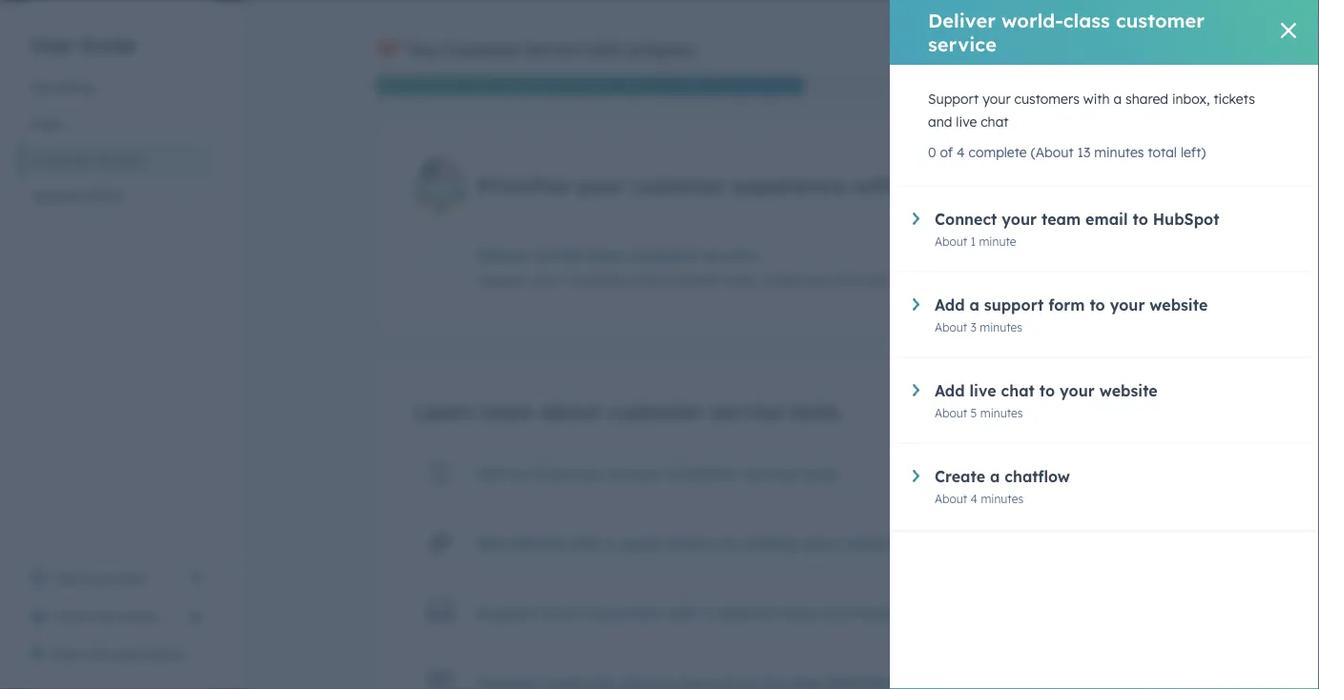 Task type: describe. For each thing, give the bounding box(es) containing it.
service for deliver world-class customer service
[[928, 32, 997, 56]]

about up the form at right
[[1056, 272, 1088, 286]]

tickets inside deliver world-class customer service support your customers with a shared inbox, tickets and live chat
[[763, 272, 804, 288]]

minutes left 'total'
[[1094, 144, 1144, 161]]

create a chatflow about 4 minutes
[[935, 467, 1070, 506]]

about
[[540, 398, 601, 425]]

more
[[480, 398, 534, 425]]

3
[[971, 320, 977, 334]]

caret image for add
[[913, 299, 919, 311]]

team for invite
[[126, 609, 158, 625]]

0 horizontal spatial of
[[607, 464, 623, 483]]

website (cms)
[[31, 188, 122, 205]]

1
[[971, 234, 976, 248]]

2 horizontal spatial service
[[903, 173, 981, 199]]

view
[[53, 570, 84, 587]]

service for deliver world-class customer service support your customers with a shared inbox, tickets and live chat
[[703, 246, 758, 265]]

get started with a quick lesson on scaling your customer support link
[[477, 533, 977, 553]]

(about
[[1031, 144, 1074, 161]]

learn more about customer service tools
[[414, 398, 840, 425]]

add live chat to your website about 5 minutes
[[935, 382, 1158, 420]]

customer service button
[[19, 142, 214, 178]]

to inside the add live chat to your website about 5 minutes
[[1039, 382, 1055, 401]]

0 of 4 complete (about 13 minutes total left)
[[928, 144, 1206, 161]]

support your customers with a shared inbox, tickets and live chat
[[928, 91, 1255, 130]]

caret image for add
[[913, 384, 919, 397]]

4 inside the create a chatflow about 4 minutes
[[971, 492, 978, 506]]

start overview demo link
[[19, 636, 214, 674]]

user
[[31, 33, 74, 57]]

2 vertical spatial and
[[823, 603, 852, 622]]

started
[[509, 533, 564, 553]]

0 vertical spatial customer
[[447, 40, 520, 59]]

create
[[935, 467, 985, 486]]

lesson
[[667, 533, 714, 553]]

sales
[[31, 115, 64, 132]]

caret image for create
[[913, 470, 919, 482]]

add a support form to your website about 3 minutes
[[935, 296, 1208, 334]]

scaling
[[743, 533, 797, 553]]

1 horizontal spatial overview
[[533, 464, 603, 483]]

1 link opens in a new window image from the top
[[926, 675, 939, 690]]

live inside the add live chat to your website about 5 minutes
[[970, 382, 996, 401]]

your inside connect your team email to hubspot about 1 minute
[[1002, 210, 1037, 229]]

your inside button
[[94, 609, 122, 625]]

with right started
[[569, 533, 601, 553]]

your inside deliver world-class customer service support your customers with a shared inbox, tickets and live chat
[[532, 272, 560, 288]]

minutes inside add a support form to your website about 3 minutes
[[980, 320, 1023, 334]]

learn
[[414, 398, 474, 425]]

a left the 'quick'
[[606, 533, 616, 553]]

2 link opens in a new window image from the top
[[189, 572, 202, 586]]

connect your team email to hubspot about 1 minute
[[935, 210, 1219, 248]]

class for deliver world-class customer service
[[1063, 9, 1110, 32]]

shared for inbox
[[719, 603, 771, 622]]

(cms)
[[85, 188, 122, 205]]

world- for deliver world-class customer service
[[1002, 9, 1063, 32]]

your inside add a support form to your website about 3 minutes
[[1110, 296, 1145, 315]]

to for your
[[1090, 296, 1105, 315]]

customers inside deliver world-class customer service support your customers with a shared inbox, tickets and live chat
[[564, 272, 629, 288]]

minutes down email
[[1106, 272, 1149, 286]]

about inside the add live chat to your website about 5 minutes
[[935, 406, 967, 420]]

deliver world-class customer service
[[928, 9, 1205, 56]]

chat inside the add live chat to your website about 5 minutes
[[1001, 382, 1035, 401]]

about 13 minutes
[[1056, 272, 1149, 286]]

a inside the create a chatflow about 4 minutes
[[990, 467, 1000, 486]]

to for hubspot
[[1133, 210, 1148, 229]]

get an overview of your customer service tools
[[477, 464, 840, 483]]

with right the experience
[[853, 173, 897, 199]]

support for support your customers with a shared inbox, tickets and live chat
[[928, 91, 979, 107]]

user guide
[[31, 33, 136, 57]]

0 horizontal spatial support
[[917, 533, 977, 553]]

an
[[509, 464, 528, 483]]

world- for deliver world-class customer service support your customers with a shared inbox, tickets and live chat
[[536, 246, 586, 265]]

invite
[[53, 609, 90, 625]]

customer service
[[31, 152, 142, 168]]

left)
[[1181, 144, 1206, 161]]

start overview demo
[[53, 647, 185, 663]]

caret image for connect
[[913, 213, 919, 225]]

with down lesson on the bottom of page
[[667, 603, 700, 622]]

chat inside deliver world-class customer service support your customers with a shared inbox, tickets and live chat
[[861, 272, 889, 288]]

form
[[1048, 296, 1085, 315]]

a inside add a support form to your website about 3 minutes
[[970, 296, 979, 315]]

minute
[[979, 234, 1016, 248]]

hub
[[987, 173, 1029, 199]]

hubspot
[[1153, 210, 1219, 229]]

website (cms) button
[[19, 178, 214, 215]]

invite your team
[[53, 609, 158, 625]]

invite your team button
[[19, 598, 214, 636]]

deliver for deliver world-class customer service
[[928, 9, 996, 32]]

minutes inside the create a chatflow about 4 minutes
[[981, 492, 1024, 506]]

get for get started with a quick lesson on scaling your customer support
[[477, 533, 504, 553]]

progress
[[628, 40, 694, 59]]

customers for support your customers with a shared inbox and tickets
[[584, 603, 662, 622]]

support your customers with a shared inbox and tickets link
[[477, 603, 927, 622]]

about inside the create a chatflow about 4 minutes
[[935, 492, 967, 506]]



Task type: locate. For each thing, give the bounding box(es) containing it.
0 horizontal spatial deliver
[[477, 246, 532, 265]]

1 caret image from the top
[[913, 299, 919, 311]]

0 vertical spatial tools
[[586, 40, 623, 59]]

live
[[956, 114, 977, 130], [836, 272, 857, 288], [970, 382, 996, 401]]

your customer service tools progress
[[407, 40, 694, 59]]

1 vertical spatial add
[[935, 382, 965, 401]]

link opens in a new window image
[[189, 568, 202, 590], [189, 572, 202, 586]]

customer up "website" at left
[[31, 152, 91, 168]]

deliver for deliver world-class customer service support your customers with a shared inbox, tickets and live chat
[[477, 246, 532, 265]]

inbox, up left)
[[1172, 91, 1210, 107]]

view your plan link
[[19, 560, 214, 598]]

minutes
[[1094, 144, 1144, 161], [1106, 272, 1149, 286], [980, 320, 1023, 334], [980, 406, 1023, 420], [981, 492, 1024, 506]]

service for learn more about customer service tools
[[710, 398, 784, 425]]

add for add a support form to your website
[[935, 296, 965, 315]]

1 vertical spatial class
[[586, 246, 623, 265]]

deliver world-class customer service support your customers with a shared inbox, tickets and live chat
[[477, 246, 889, 288]]

prioritize your customer experience with service hub
[[477, 173, 1029, 199]]

13 up add a support form to your website about 3 minutes
[[1092, 272, 1103, 286]]

2 vertical spatial support
[[477, 603, 539, 622]]

to inside add a support form to your website about 3 minutes
[[1090, 296, 1105, 315]]

0 vertical spatial shared
[[1126, 91, 1168, 107]]

0 horizontal spatial shared
[[675, 272, 718, 288]]

minutes right 3
[[980, 320, 1023, 334]]

2 horizontal spatial shared
[[1126, 91, 1168, 107]]

0 vertical spatial 4
[[957, 144, 965, 161]]

website inside add a support form to your website about 3 minutes
[[1150, 296, 1208, 315]]

and up "0"
[[928, 114, 952, 130]]

2 link opens in a new window image from the top
[[926, 679, 939, 690]]

0 horizontal spatial class
[[586, 246, 623, 265]]

support your customers with a shared inbox and tickets
[[477, 603, 907, 622]]

prioritize
[[477, 173, 571, 199]]

0 vertical spatial class
[[1063, 9, 1110, 32]]

to inside connect your team email to hubspot about 1 minute
[[1133, 210, 1148, 229]]

shared inside deliver world-class customer service support your customers with a shared inbox, tickets and live chat
[[675, 272, 718, 288]]

view your plan
[[53, 570, 146, 587]]

website inside the add live chat to your website about 5 minutes
[[1099, 382, 1158, 401]]

0 horizontal spatial inbox,
[[721, 272, 759, 288]]

to down add a support form to your website about 3 minutes
[[1039, 382, 1055, 401]]

tickets
[[1214, 91, 1255, 107], [763, 272, 804, 288], [857, 603, 907, 622]]

website
[[31, 188, 81, 205]]

to right email
[[1133, 210, 1148, 229]]

team inside connect your team email to hubspot about 1 minute
[[1042, 210, 1081, 229]]

support inside add a support form to your website about 3 minutes
[[984, 296, 1044, 315]]

1 vertical spatial customers
[[564, 272, 629, 288]]

1 vertical spatial overview
[[89, 647, 145, 663]]

team left email
[[1042, 210, 1081, 229]]

1 vertical spatial service
[[95, 152, 142, 168]]

2 vertical spatial to
[[1039, 382, 1055, 401]]

1 horizontal spatial customer
[[447, 40, 520, 59]]

1 horizontal spatial service
[[525, 40, 582, 59]]

website down add a support form to your website about 3 minutes
[[1099, 382, 1158, 401]]

13
[[1077, 144, 1091, 161], [1092, 272, 1103, 286]]

add
[[935, 296, 965, 315], [935, 382, 965, 401]]

get left started
[[477, 533, 504, 553]]

caret image
[[913, 299, 919, 311], [913, 470, 919, 482]]

1 horizontal spatial shared
[[719, 603, 771, 622]]

live inside deliver world-class customer service support your customers with a shared inbox, tickets and live chat
[[836, 272, 857, 288]]

0 vertical spatial tickets
[[1214, 91, 1255, 107]]

of right "0"
[[940, 144, 953, 161]]

class
[[1063, 9, 1110, 32], [586, 246, 623, 265]]

0 vertical spatial service
[[525, 40, 582, 59]]

and inside support your customers with a shared inbox, tickets and live chat
[[928, 114, 952, 130]]

a inside support your customers with a shared inbox, tickets and live chat
[[1114, 91, 1122, 107]]

1 horizontal spatial tickets
[[857, 603, 907, 622]]

1 vertical spatial tools
[[790, 398, 840, 425]]

with inside support your customers with a shared inbox, tickets and live chat
[[1083, 91, 1110, 107]]

shared
[[1126, 91, 1168, 107], [675, 272, 718, 288], [719, 603, 771, 622]]

team
[[1042, 210, 1081, 229], [126, 609, 158, 625]]

connect
[[935, 210, 997, 229]]

inbox, inside support your customers with a shared inbox, tickets and live chat
[[1172, 91, 1210, 107]]

overview down invite your team button
[[89, 647, 145, 663]]

customers for support your customers with a shared inbox, tickets and live chat
[[1014, 91, 1080, 107]]

1 horizontal spatial inbox,
[[1172, 91, 1210, 107]]

tickets down the deliver world-class customer service button
[[763, 272, 804, 288]]

0 vertical spatial caret image
[[913, 213, 919, 225]]

about down create
[[935, 492, 967, 506]]

1 horizontal spatial team
[[1042, 210, 1081, 229]]

1 vertical spatial tickets
[[763, 272, 804, 288]]

0 vertical spatial get
[[477, 464, 504, 483]]

0 horizontal spatial overview
[[89, 647, 145, 663]]

service inside deliver world-class customer service
[[928, 32, 997, 56]]

add down connect
[[935, 296, 965, 315]]

1 vertical spatial shared
[[675, 272, 718, 288]]

complete
[[969, 144, 1027, 161]]

0 vertical spatial team
[[1042, 210, 1081, 229]]

to down about 13 minutes
[[1090, 296, 1105, 315]]

with inside deliver world-class customer service support your customers with a shared inbox, tickets and live chat
[[633, 272, 659, 288]]

your
[[983, 91, 1011, 107], [577, 173, 624, 199], [1002, 210, 1037, 229], [532, 272, 560, 288], [1110, 296, 1145, 315], [1060, 382, 1095, 401], [627, 464, 663, 483], [802, 533, 837, 553], [87, 570, 115, 587], [544, 603, 579, 622], [94, 609, 122, 625]]

1 horizontal spatial world-
[[1002, 9, 1063, 32]]

2 horizontal spatial to
[[1133, 210, 1148, 229]]

1 vertical spatial and
[[808, 272, 832, 288]]

support for support your customers with a shared inbox and tickets
[[477, 603, 539, 622]]

tickets right 56%
[[1214, 91, 1255, 107]]

service down "0"
[[903, 173, 981, 199]]

a
[[1114, 91, 1122, 107], [663, 272, 671, 288], [970, 296, 979, 315], [990, 467, 1000, 486], [606, 533, 616, 553], [704, 603, 714, 622]]

service
[[525, 40, 582, 59], [95, 152, 142, 168], [903, 173, 981, 199]]

0 vertical spatial 13
[[1077, 144, 1091, 161]]

inbox, down the deliver world-class customer service button
[[721, 272, 759, 288]]

a inside deliver world-class customer service support your customers with a shared inbox, tickets and live chat
[[663, 272, 671, 288]]

link opens in a new window image
[[926, 675, 939, 690], [926, 679, 939, 690]]

1 vertical spatial live
[[836, 272, 857, 288]]

2 vertical spatial live
[[970, 382, 996, 401]]

and
[[928, 114, 952, 130], [808, 272, 832, 288], [823, 603, 852, 622]]

2 vertical spatial tools
[[803, 464, 840, 483]]

2 add from the top
[[935, 382, 965, 401]]

deliver world-class customer service button
[[477, 246, 994, 265]]

with up 0 of 4 complete (about 13 minutes total left)
[[1083, 91, 1110, 107]]

marketing
[[31, 79, 94, 96]]

inbox
[[776, 603, 818, 622]]

1 vertical spatial team
[[126, 609, 158, 625]]

0 vertical spatial caret image
[[913, 299, 919, 311]]

team inside button
[[126, 609, 158, 625]]

0 vertical spatial overview
[[533, 464, 603, 483]]

tickets right inbox
[[857, 603, 907, 622]]

1 vertical spatial world-
[[536, 246, 586, 265]]

0 horizontal spatial service
[[95, 152, 142, 168]]

add for add live chat to your website
[[935, 382, 965, 401]]

0 horizontal spatial tickets
[[763, 272, 804, 288]]

support
[[984, 296, 1044, 315], [917, 533, 977, 553]]

1 horizontal spatial deliver
[[928, 9, 996, 32]]

service inside deliver world-class customer service support your customers with a shared inbox, tickets and live chat
[[703, 246, 758, 265]]

1 horizontal spatial class
[[1063, 9, 1110, 32]]

2 get from the top
[[477, 533, 504, 553]]

shared up 'total'
[[1126, 91, 1168, 107]]

to
[[1133, 210, 1148, 229], [1090, 296, 1105, 315], [1039, 382, 1055, 401]]

customers inside support your customers with a shared inbox, tickets and live chat
[[1014, 91, 1080, 107]]

get an overview of your customer service tools button
[[477, 464, 840, 483]]

0 vertical spatial customers
[[1014, 91, 1080, 107]]

1 horizontal spatial to
[[1090, 296, 1105, 315]]

get for get an overview of your customer service tools
[[477, 464, 504, 483]]

4 right "0"
[[957, 144, 965, 161]]

marketing button
[[19, 70, 214, 106]]

1 link opens in a new window image from the top
[[189, 568, 202, 590]]

caret image
[[913, 213, 919, 225], [913, 384, 919, 397]]

minutes right 5
[[980, 406, 1023, 420]]

world-
[[1002, 9, 1063, 32], [536, 246, 586, 265]]

0 horizontal spatial 13
[[1077, 144, 1091, 161]]

tools
[[586, 40, 623, 59], [790, 398, 840, 425], [803, 464, 840, 483]]

2 vertical spatial chat
[[1001, 382, 1035, 401]]

and down the deliver world-class customer service button
[[808, 272, 832, 288]]

your
[[407, 40, 442, 59]]

a down the deliver world-class customer service button
[[663, 272, 671, 288]]

13 right (about
[[1077, 144, 1091, 161]]

deliver
[[928, 9, 996, 32], [477, 246, 532, 265]]

add inside add a support form to your website about 3 minutes
[[935, 296, 965, 315]]

website
[[1150, 296, 1208, 315], [1099, 382, 1158, 401]]

minutes down the chatflow
[[981, 492, 1024, 506]]

1 vertical spatial 13
[[1092, 272, 1103, 286]]

1 horizontal spatial 4
[[971, 492, 978, 506]]

of
[[940, 144, 953, 161], [607, 464, 623, 483]]

service inside customer service button
[[95, 152, 142, 168]]

a up 3
[[970, 296, 979, 315]]

1 vertical spatial 4
[[971, 492, 978, 506]]

0 horizontal spatial team
[[126, 609, 158, 625]]

and right inbox
[[823, 603, 852, 622]]

1 vertical spatial customer
[[31, 152, 91, 168]]

customers
[[1014, 91, 1080, 107], [564, 272, 629, 288], [584, 603, 662, 622]]

1 vertical spatial support
[[477, 272, 528, 288]]

email
[[1086, 210, 1128, 229]]

your inside support your customers with a shared inbox, tickets and live chat
[[983, 91, 1011, 107]]

2 vertical spatial service
[[903, 173, 981, 199]]

customer inside deliver world-class customer service
[[1116, 9, 1205, 32]]

world- inside deliver world-class customer service
[[1002, 9, 1063, 32]]

get left an
[[477, 464, 504, 483]]

start
[[53, 647, 85, 663]]

1 vertical spatial caret image
[[913, 384, 919, 397]]

0 vertical spatial chat
[[981, 114, 1009, 130]]

2 vertical spatial customers
[[584, 603, 662, 622]]

team down plan
[[126, 609, 158, 625]]

a down get started with a quick lesson on scaling your customer support link
[[704, 603, 714, 622]]

inbox,
[[1172, 91, 1210, 107], [721, 272, 759, 288]]

service up your customer service tools progress progress bar
[[525, 40, 582, 59]]

of down learn more about customer service tools
[[607, 464, 623, 483]]

a left 56%
[[1114, 91, 1122, 107]]

class inside deliver world-class customer service support your customers with a shared inbox, tickets and live chat
[[586, 246, 623, 265]]

service down sales button
[[95, 152, 142, 168]]

0 vertical spatial support
[[984, 296, 1044, 315]]

support left the form at right
[[984, 296, 1044, 315]]

experience
[[733, 173, 847, 199]]

1 vertical spatial to
[[1090, 296, 1105, 315]]

plan
[[119, 570, 146, 587]]

user guide views element
[[19, 0, 214, 215]]

0 vertical spatial inbox,
[[1172, 91, 1210, 107]]

1 get from the top
[[477, 464, 504, 483]]

1 vertical spatial support
[[917, 533, 977, 553]]

1 vertical spatial of
[[607, 464, 623, 483]]

2 caret image from the top
[[913, 384, 919, 397]]

56%
[[1155, 76, 1187, 95]]

guide
[[80, 33, 136, 57]]

1 vertical spatial inbox,
[[721, 272, 759, 288]]

customer
[[447, 40, 520, 59], [31, 152, 91, 168]]

shared inside support your customers with a shared inbox, tickets and live chat
[[1126, 91, 1168, 107]]

sales button
[[19, 106, 214, 142]]

shared for inbox,
[[1126, 91, 1168, 107]]

add up create
[[935, 382, 965, 401]]

quick
[[621, 533, 662, 553]]

tickets inside support your customers with a shared inbox, tickets and live chat
[[1214, 91, 1255, 107]]

0 horizontal spatial to
[[1039, 382, 1055, 401]]

live inside support your customers with a shared inbox, tickets and live chat
[[956, 114, 977, 130]]

about left 1
[[935, 234, 967, 248]]

class for deliver world-class customer service support your customers with a shared inbox, tickets and live chat
[[586, 246, 623, 265]]

chat
[[981, 114, 1009, 130], [861, 272, 889, 288], [1001, 382, 1035, 401]]

0 vertical spatial support
[[928, 91, 979, 107]]

about inside add a support form to your website about 3 minutes
[[935, 320, 967, 334]]

1 caret image from the top
[[913, 213, 919, 225]]

class inside deliver world-class customer service
[[1063, 9, 1110, 32]]

about inside connect your team email to hubspot about 1 minute
[[935, 234, 967, 248]]

0 vertical spatial add
[[935, 296, 965, 315]]

add inside the add live chat to your website about 5 minutes
[[935, 382, 965, 401]]

customer inside button
[[31, 152, 91, 168]]

1 vertical spatial deliver
[[477, 246, 532, 265]]

customer inside deliver world-class customer service support your customers with a shared inbox, tickets and live chat
[[628, 246, 699, 265]]

on
[[719, 533, 738, 553]]

1 horizontal spatial 13
[[1092, 272, 1103, 286]]

customer right the your
[[447, 40, 520, 59]]

get
[[477, 464, 504, 483], [477, 533, 504, 553]]

team for connect
[[1042, 210, 1081, 229]]

with down the deliver world-class customer service button
[[633, 272, 659, 288]]

about left 3
[[935, 320, 967, 334]]

total
[[1148, 144, 1177, 161]]

0 horizontal spatial customer
[[31, 152, 91, 168]]

chat inside support your customers with a shared inbox, tickets and live chat
[[981, 114, 1009, 130]]

world- inside deliver world-class customer service support your customers with a shared inbox, tickets and live chat
[[536, 246, 586, 265]]

0 vertical spatial world-
[[1002, 9, 1063, 32]]

shared left inbox
[[719, 603, 771, 622]]

1 horizontal spatial support
[[984, 296, 1044, 315]]

1 vertical spatial get
[[477, 533, 504, 553]]

your inside the add live chat to your website about 5 minutes
[[1060, 382, 1095, 401]]

2 horizontal spatial tickets
[[1214, 91, 1255, 107]]

deliver inside deliver world-class customer service support your customers with a shared inbox, tickets and live chat
[[477, 246, 532, 265]]

support down create
[[917, 533, 977, 553]]

0
[[928, 144, 936, 161]]

get started with a quick lesson on scaling your customer support
[[477, 533, 977, 553]]

0 horizontal spatial world-
[[536, 246, 586, 265]]

0 horizontal spatial 4
[[957, 144, 965, 161]]

minutes inside the add live chat to your website about 5 minutes
[[980, 406, 1023, 420]]

with
[[1083, 91, 1110, 107], [853, 173, 897, 199], [633, 272, 659, 288], [569, 533, 601, 553], [667, 603, 700, 622]]

about
[[935, 234, 967, 248], [1056, 272, 1088, 286], [935, 320, 967, 334], [935, 406, 967, 420], [935, 492, 967, 506]]

0 vertical spatial to
[[1133, 210, 1148, 229]]

about left 5
[[935, 406, 967, 420]]

0 vertical spatial website
[[1150, 296, 1208, 315]]

support inside deliver world-class customer service support your customers with a shared inbox, tickets and live chat
[[477, 272, 528, 288]]

0 vertical spatial deliver
[[928, 9, 996, 32]]

overview right an
[[533, 464, 603, 483]]

2 vertical spatial shared
[[719, 603, 771, 622]]

of inside deliver world-class customer service dialog
[[940, 144, 953, 161]]

5
[[971, 406, 977, 420]]

1 vertical spatial caret image
[[913, 470, 919, 482]]

support inside support your customers with a shared inbox, tickets and live chat
[[928, 91, 979, 107]]

1 vertical spatial chat
[[861, 272, 889, 288]]

0 vertical spatial live
[[956, 114, 977, 130]]

overview
[[533, 464, 603, 483], [89, 647, 145, 663]]

1 add from the top
[[935, 296, 965, 315]]

0 vertical spatial of
[[940, 144, 953, 161]]

service
[[928, 32, 997, 56], [703, 246, 758, 265], [710, 398, 784, 425], [743, 464, 798, 483]]

your customer service tools progress progress bar
[[376, 76, 804, 95]]

demo
[[149, 647, 185, 663]]

13 inside deliver world-class customer service dialog
[[1077, 144, 1091, 161]]

0 vertical spatial and
[[928, 114, 952, 130]]

2 vertical spatial tickets
[[857, 603, 907, 622]]

4
[[957, 144, 965, 161], [971, 492, 978, 506]]

a right create
[[990, 467, 1000, 486]]

deliver inside deliver world-class customer service
[[928, 9, 996, 32]]

1 vertical spatial website
[[1099, 382, 1158, 401]]

and inside deliver world-class customer service support your customers with a shared inbox, tickets and live chat
[[808, 272, 832, 288]]

chatflow
[[1005, 467, 1070, 486]]

customer
[[1116, 9, 1205, 32], [631, 173, 727, 199], [628, 246, 699, 265], [607, 398, 703, 425], [667, 464, 738, 483], [842, 533, 913, 553]]

inbox, inside deliver world-class customer service support your customers with a shared inbox, tickets and live chat
[[721, 272, 759, 288]]

4 down create
[[971, 492, 978, 506]]

shared down the deliver world-class customer service button
[[675, 272, 718, 288]]

deliver world-class customer service dialog
[[890, 0, 1319, 690]]

1 horizontal spatial of
[[940, 144, 953, 161]]

website down the hubspot
[[1150, 296, 1208, 315]]

support
[[928, 91, 979, 107], [477, 272, 528, 288], [477, 603, 539, 622]]

close image
[[1281, 23, 1296, 38]]

2 caret image from the top
[[913, 470, 919, 482]]



Task type: vqa. For each thing, say whether or not it's contained in the screenshot.
'Ruby Anderson' image
no



